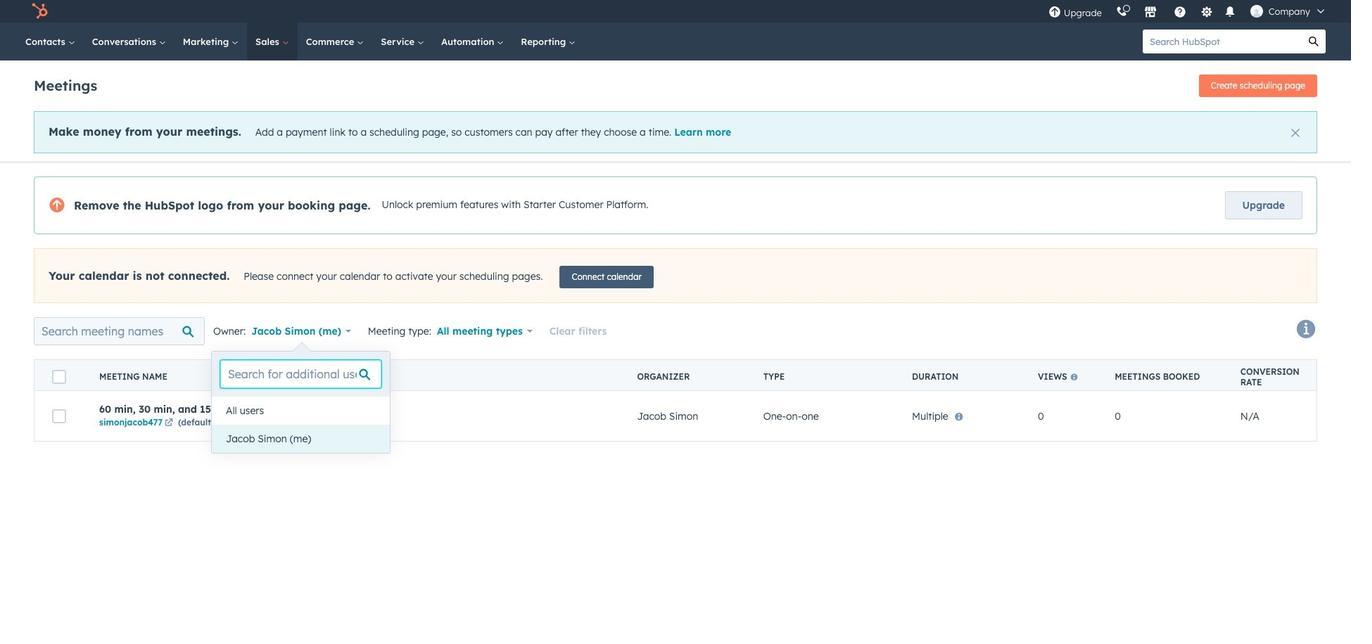 Task type: vqa. For each thing, say whether or not it's contained in the screenshot.
menu
yes



Task type: locate. For each thing, give the bounding box(es) containing it.
list box
[[212, 397, 390, 453]]

page section element
[[0, 61, 1351, 162]]

banner inside page section element
[[34, 70, 1317, 97]]

Search meeting names search field
[[34, 317, 205, 346]]

link opens in a new window image
[[165, 417, 173, 430], [165, 419, 173, 428]]

jacob simon image
[[1250, 5, 1263, 18]]

marketplaces image
[[1144, 6, 1157, 19]]

1 link opens in a new window image from the top
[[165, 417, 173, 430]]

close image
[[1291, 129, 1300, 137]]

Search HubSpot search field
[[1143, 30, 1302, 53]]

menu
[[1041, 0, 1334, 23]]

2 link opens in a new window image from the top
[[165, 419, 173, 428]]

alert
[[34, 111, 1317, 153]]

banner
[[34, 70, 1317, 97]]



Task type: describe. For each thing, give the bounding box(es) containing it.
Search for additional users search field
[[220, 360, 381, 388]]

alert inside page section element
[[34, 111, 1317, 153]]



